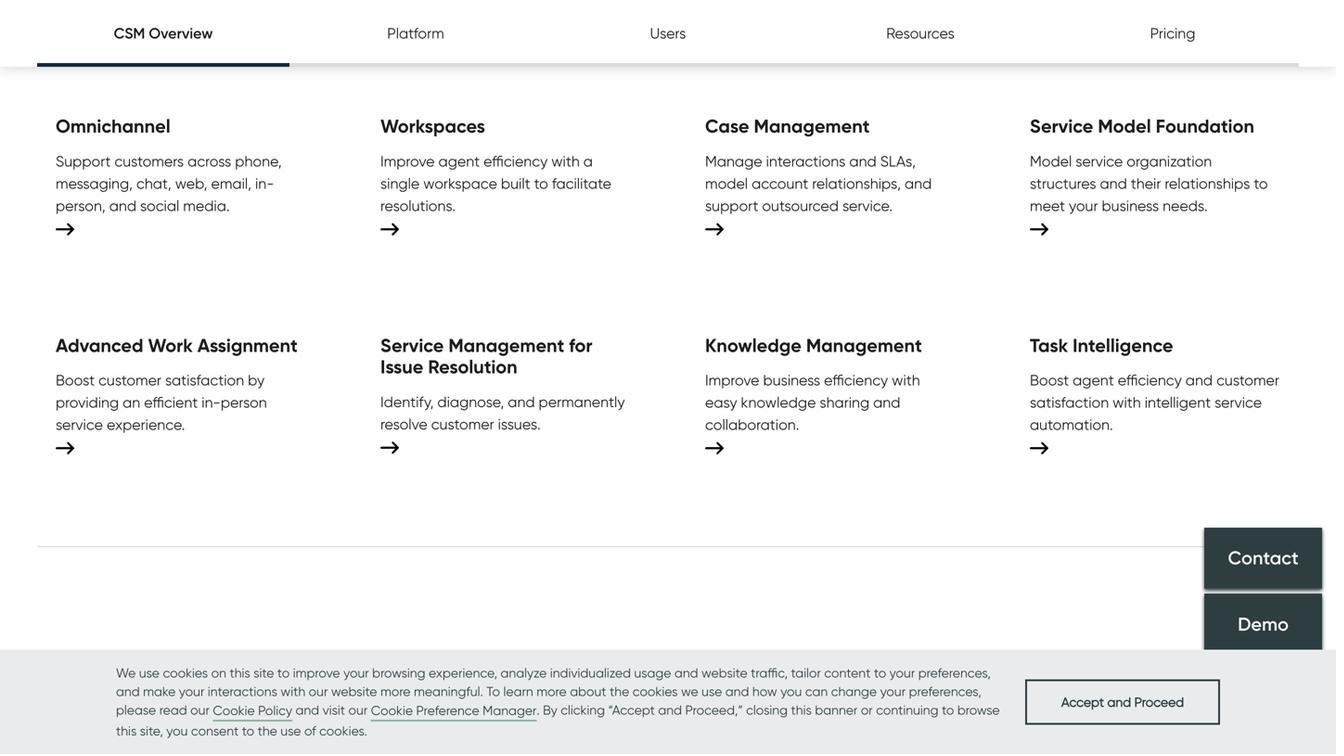 Task type: vqa. For each thing, say whether or not it's contained in the screenshot.


Task type: locate. For each thing, give the bounding box(es) containing it.
the down "policy"
[[258, 723, 277, 739]]

0 vertical spatial you
[[781, 684, 802, 700]]

model up structures
[[1030, 152, 1072, 170]]

the
[[610, 684, 630, 700], [258, 723, 277, 739]]

workspaces
[[381, 115, 485, 138]]

you
[[781, 684, 802, 700], [166, 723, 188, 739]]

1 horizontal spatial boost
[[1030, 371, 1069, 390]]

model
[[1098, 115, 1151, 138], [1030, 152, 1072, 170]]

0 horizontal spatial improve
[[381, 152, 435, 170]]

interactions up cookie policy link
[[208, 684, 277, 700]]

efficiency inside improve agent efficiency with a single workspace built to facilitate resolutions.
[[484, 152, 548, 170]]

model up organization
[[1098, 115, 1151, 138]]

service down providing
[[56, 416, 103, 434]]

1 vertical spatial preferences,
[[909, 684, 982, 700]]

1 boost from the left
[[56, 371, 95, 390]]

cookies down usage
[[633, 684, 678, 700]]

sharing
[[820, 394, 870, 412]]

service model foundation
[[1030, 115, 1255, 138]]

the up "accept on the bottom left of page
[[610, 684, 630, 700]]

business up knowledge
[[763, 371, 821, 390]]

agent inside boost agent efficiency and customer satisfaction with intelligent service automation.
[[1073, 371, 1114, 390]]

needs.
[[1163, 197, 1208, 215]]

0 horizontal spatial model
[[1030, 152, 1072, 170]]

1 horizontal spatial agent
[[1073, 371, 1114, 390]]

resolve
[[381, 415, 428, 433]]

0 horizontal spatial satisfaction
[[165, 371, 244, 390]]

1 horizontal spatial service
[[1030, 115, 1094, 138]]

boost inside boost agent efficiency and customer satisfaction with intelligent service automation.
[[1030, 371, 1069, 390]]

agent up workspace
[[439, 152, 480, 170]]

for
[[569, 334, 593, 357]]

improve for workspaces
[[381, 152, 435, 170]]

analyze
[[501, 665, 547, 681]]

intelligence
[[1073, 334, 1174, 357]]

0 horizontal spatial you
[[166, 723, 188, 739]]

1 horizontal spatial you
[[781, 684, 802, 700]]

service up identify,
[[381, 334, 444, 357]]

2 horizontal spatial customer
[[1217, 371, 1280, 390]]

1 horizontal spatial more
[[537, 684, 567, 700]]

2 vertical spatial service
[[56, 416, 103, 434]]

outsourced
[[762, 197, 839, 215]]

to right built
[[534, 174, 548, 192]]

1 horizontal spatial in-
[[255, 174, 274, 192]]

issues.
[[498, 415, 541, 433]]

0 vertical spatial website
[[702, 665, 748, 681]]

our right visit
[[349, 703, 368, 718]]

use
[[139, 665, 160, 681], [702, 684, 722, 700], [281, 723, 301, 739]]

0 horizontal spatial cookie
[[213, 703, 255, 719]]

your
[[1069, 197, 1098, 215], [343, 665, 369, 681], [890, 665, 915, 681], [179, 684, 204, 700], [880, 684, 906, 700]]

cookie up consent
[[213, 703, 255, 719]]

service right "intelligent"
[[1215, 394, 1262, 412]]

by
[[248, 371, 265, 390]]

improve up single
[[381, 152, 435, 170]]

efficiency for knowledge management
[[824, 371, 888, 390]]

website up visit
[[331, 684, 377, 700]]

contact
[[1228, 547, 1299, 569]]

0 vertical spatial cookies
[[163, 665, 208, 681]]

service for service management for issue resolution
[[381, 334, 444, 357]]

0 horizontal spatial efficiency
[[484, 152, 548, 170]]

0 horizontal spatial interactions
[[208, 684, 277, 700]]

this right on
[[230, 665, 250, 681]]

chat,
[[136, 174, 171, 192]]

agent for workspaces
[[439, 152, 480, 170]]

boost for task
[[1030, 371, 1069, 390]]

on
[[211, 665, 226, 681]]

in-
[[255, 174, 274, 192], [202, 394, 221, 412]]

management for case
[[754, 115, 870, 138]]

improve up "easy"
[[705, 371, 760, 390]]

identify, diagnose, and permanently resolve customer issues.
[[381, 393, 625, 433]]

in- inside support customers across phone, messaging, chat, web, email, in- person, and social media.
[[255, 174, 274, 192]]

accept
[[1062, 694, 1104, 710]]

preference
[[416, 703, 479, 719]]

2 horizontal spatial our
[[349, 703, 368, 718]]

use up make
[[139, 665, 160, 681]]

we
[[681, 684, 699, 700]]

management for service
[[449, 334, 565, 357]]

can
[[805, 684, 828, 700]]

service
[[1030, 115, 1094, 138], [381, 334, 444, 357]]

with inside improve business efficiency with easy knowledge sharing and collaboration.
[[892, 371, 920, 390]]

management up sharing
[[806, 334, 922, 357]]

1 horizontal spatial this
[[230, 665, 250, 681]]

account
[[752, 174, 809, 192]]

automation.
[[1030, 416, 1113, 434]]

consent
[[191, 723, 239, 739]]

0 vertical spatial in-
[[255, 174, 274, 192]]

0 vertical spatial service
[[1030, 115, 1094, 138]]

to inside "model service organization structures and their relationships to meet your business needs."
[[1254, 174, 1268, 192]]

our down improve
[[309, 684, 328, 700]]

management for knowledge
[[806, 334, 922, 357]]

with
[[551, 152, 580, 170], [892, 371, 920, 390], [1113, 394, 1141, 412], [281, 684, 305, 700]]

0 horizontal spatial in-
[[202, 394, 221, 412]]

our up consent
[[190, 703, 210, 718]]

cookie policy and visit our cookie preference manager
[[213, 703, 537, 719]]

0 vertical spatial this
[[230, 665, 250, 681]]

in- right efficient
[[202, 394, 221, 412]]

service up structures
[[1030, 115, 1094, 138]]

we
[[116, 665, 136, 681]]

1 horizontal spatial use
[[281, 723, 301, 739]]

demo
[[1238, 613, 1289, 636]]

single
[[381, 174, 420, 192]]

1 vertical spatial in-
[[202, 394, 221, 412]]

efficient
[[144, 394, 198, 412]]

efficiency up built
[[484, 152, 548, 170]]

to
[[487, 684, 500, 700]]

1 horizontal spatial business
[[1102, 197, 1159, 215]]

use up proceed,"
[[702, 684, 722, 700]]

efficiency up "intelligent"
[[1118, 371, 1182, 390]]

efficiency up sharing
[[824, 371, 888, 390]]

interactions up "account" on the top right
[[766, 152, 846, 170]]

0 horizontal spatial more
[[380, 684, 411, 700]]

foundation
[[1156, 115, 1255, 138]]

social
[[140, 197, 179, 215]]

relationships,
[[812, 174, 901, 192]]

1 horizontal spatial the
[[610, 684, 630, 700]]

1 vertical spatial service
[[381, 334, 444, 357]]

1 vertical spatial agent
[[1073, 371, 1114, 390]]

0 vertical spatial model
[[1098, 115, 1151, 138]]

efficiency for task intelligence
[[1118, 371, 1182, 390]]

0 horizontal spatial boost
[[56, 371, 95, 390]]

improve
[[381, 152, 435, 170], [705, 371, 760, 390]]

service management for issue resolution
[[381, 334, 593, 379]]

1 vertical spatial interactions
[[208, 684, 277, 700]]

more down browsing
[[380, 684, 411, 700]]

relationships
[[1165, 174, 1250, 192]]

this
[[230, 665, 250, 681], [791, 703, 812, 718], [116, 723, 137, 739]]

0 vertical spatial agent
[[439, 152, 480, 170]]

1 vertical spatial you
[[166, 723, 188, 739]]

1 horizontal spatial cookie
[[371, 703, 413, 719]]

customer inside "boost customer satisfaction by providing an efficient in-person service experience."
[[98, 371, 161, 390]]

issue
[[381, 356, 424, 379]]

task
[[1030, 334, 1068, 357]]

and inside boost agent efficiency and customer satisfaction with intelligent service automation.
[[1186, 371, 1213, 390]]

0 vertical spatial interactions
[[766, 152, 846, 170]]

service inside service management for issue resolution
[[381, 334, 444, 357]]

1 vertical spatial the
[[258, 723, 277, 739]]

of
[[304, 723, 316, 739]]

0 horizontal spatial cookies
[[163, 665, 208, 681]]

0 horizontal spatial customer
[[98, 371, 161, 390]]

service inside "model service organization structures and their relationships to meet your business needs."
[[1076, 152, 1123, 170]]

0 vertical spatial service
[[1076, 152, 1123, 170]]

use left of
[[281, 723, 301, 739]]

boost down task
[[1030, 371, 1069, 390]]

task intelligence
[[1030, 334, 1174, 357]]

continuing
[[876, 703, 939, 718]]

this down please
[[116, 723, 137, 739]]

1 horizontal spatial satisfaction
[[1030, 394, 1109, 412]]

agent inside improve agent efficiency with a single workspace built to facilitate resolutions.
[[439, 152, 480, 170]]

0 vertical spatial use
[[139, 665, 160, 681]]

business
[[1102, 197, 1159, 215], [763, 371, 821, 390]]

boost inside "boost customer satisfaction by providing an efficient in-person service experience."
[[56, 371, 95, 390]]

1 vertical spatial satisfaction
[[1030, 394, 1109, 412]]

0 horizontal spatial service
[[381, 334, 444, 357]]

2 vertical spatial use
[[281, 723, 301, 739]]

1 vertical spatial website
[[331, 684, 377, 700]]

how
[[753, 684, 777, 700]]

media.
[[183, 197, 230, 215]]

2 boost from the left
[[1030, 371, 1069, 390]]

0 vertical spatial improve
[[381, 152, 435, 170]]

with inside the we use cookies on this site to improve your browsing experience, analyze individualized usage and website traffic, tailor content to your preferences, and make your interactions with our website more meaningful. to learn more about the cookies we use and how you can change your preferences, please read our
[[281, 684, 305, 700]]

2 horizontal spatial service
[[1215, 394, 1262, 412]]

1 horizontal spatial our
[[309, 684, 328, 700]]

business down 'their'
[[1102, 197, 1159, 215]]

browsing
[[372, 665, 426, 681]]

boost up providing
[[56, 371, 95, 390]]

website up proceed,"
[[702, 665, 748, 681]]

the inside . by clicking "accept and proceed," closing this banner or continuing to browse this site, you consent to the use of cookies.
[[258, 723, 277, 739]]

efficiency inside boost agent efficiency and customer satisfaction with intelligent service automation.
[[1118, 371, 1182, 390]]

1 vertical spatial improve
[[705, 371, 760, 390]]

our
[[309, 684, 328, 700], [190, 703, 210, 718], [349, 703, 368, 718]]

more up by
[[537, 684, 567, 700]]

to inside improve agent efficiency with a single workspace built to facilitate resolutions.
[[534, 174, 548, 192]]

this inside the we use cookies on this site to improve your browsing experience, analyze individualized usage and website traffic, tailor content to your preferences, and make your interactions with our website more meaningful. to learn more about the cookies we use and how you can change your preferences, please read our
[[230, 665, 250, 681]]

cookie down browsing
[[371, 703, 413, 719]]

cookies up make
[[163, 665, 208, 681]]

service up structures
[[1076, 152, 1123, 170]]

in- down the phone,
[[255, 174, 274, 192]]

cookie
[[213, 703, 255, 719], [371, 703, 413, 719]]

2 horizontal spatial this
[[791, 703, 812, 718]]

model inside "model service organization structures and their relationships to meet your business needs."
[[1030, 152, 1072, 170]]

improve inside improve agent efficiency with a single workspace built to facilitate resolutions.
[[381, 152, 435, 170]]

a
[[584, 152, 593, 170]]

0 horizontal spatial use
[[139, 665, 160, 681]]

experience,
[[429, 665, 497, 681]]

1 horizontal spatial customer
[[431, 415, 494, 433]]

satisfaction up efficient
[[165, 371, 244, 390]]

service for service model foundation
[[1030, 115, 1094, 138]]

0 horizontal spatial this
[[116, 723, 137, 739]]

0 horizontal spatial the
[[258, 723, 277, 739]]

messaging,
[[56, 174, 133, 192]]

2 horizontal spatial use
[[702, 684, 722, 700]]

management up manage interactions and slas, model account relationships, and support outsourced service.
[[754, 115, 870, 138]]

1 horizontal spatial website
[[702, 665, 748, 681]]

1 vertical spatial service
[[1215, 394, 1262, 412]]

interactions inside manage interactions and slas, model account relationships, and support outsourced service.
[[766, 152, 846, 170]]

to left browse
[[942, 703, 954, 718]]

management up diagnose,
[[449, 334, 565, 357]]

1 cookie from the left
[[213, 703, 255, 719]]

1 horizontal spatial service
[[1076, 152, 1123, 170]]

1 horizontal spatial cookies
[[633, 684, 678, 700]]

satisfaction inside "boost customer satisfaction by providing an efficient in-person service experience."
[[165, 371, 244, 390]]

service
[[1076, 152, 1123, 170], [1215, 394, 1262, 412], [56, 416, 103, 434]]

traffic,
[[751, 665, 788, 681]]

efficiency inside improve business efficiency with easy knowledge sharing and collaboration.
[[824, 371, 888, 390]]

efficiency
[[484, 152, 548, 170], [824, 371, 888, 390], [1118, 371, 1182, 390]]

0 horizontal spatial agent
[[439, 152, 480, 170]]

1 vertical spatial business
[[763, 371, 821, 390]]

this down can
[[791, 703, 812, 718]]

management inside service management for issue resolution
[[449, 334, 565, 357]]

the inside the we use cookies on this site to improve your browsing experience, analyze individualized usage and website traffic, tailor content to your preferences, and make your interactions with our website more meaningful. to learn more about the cookies we use and how you can change your preferences, please read our
[[610, 684, 630, 700]]

case
[[705, 115, 749, 138]]

2 horizontal spatial efficiency
[[1118, 371, 1182, 390]]

improve inside improve business efficiency with easy knowledge sharing and collaboration.
[[705, 371, 760, 390]]

0 horizontal spatial business
[[763, 371, 821, 390]]

1 horizontal spatial efficiency
[[824, 371, 888, 390]]

satisfaction up automation.
[[1030, 394, 1109, 412]]

to right 'relationships'
[[1254, 174, 1268, 192]]

email,
[[211, 174, 252, 192]]

and
[[850, 152, 877, 170], [905, 174, 932, 192], [1100, 174, 1127, 192], [109, 197, 136, 215], [1186, 371, 1213, 390], [508, 393, 535, 411], [873, 394, 901, 412], [675, 665, 698, 681], [116, 684, 140, 700], [726, 684, 749, 700], [1108, 694, 1131, 710], [296, 703, 319, 718], [658, 703, 682, 718]]

0 vertical spatial the
[[610, 684, 630, 700]]

you down tailor at the bottom right of page
[[781, 684, 802, 700]]

0 vertical spatial satisfaction
[[165, 371, 244, 390]]

agent down task intelligence
[[1073, 371, 1114, 390]]

1 horizontal spatial interactions
[[766, 152, 846, 170]]

you down 'read'
[[166, 723, 188, 739]]

1 horizontal spatial improve
[[705, 371, 760, 390]]

"accept
[[608, 703, 655, 718]]

support
[[705, 197, 759, 215]]

manager
[[483, 703, 537, 719]]

service inside "boost customer satisfaction by providing an efficient in-person service experience."
[[56, 416, 103, 434]]

1 vertical spatial model
[[1030, 152, 1072, 170]]

0 horizontal spatial service
[[56, 416, 103, 434]]

0 vertical spatial business
[[1102, 197, 1159, 215]]

your inside "model service organization structures and their relationships to meet your business needs."
[[1069, 197, 1098, 215]]



Task type: describe. For each thing, give the bounding box(es) containing it.
0 horizontal spatial website
[[331, 684, 377, 700]]

content
[[824, 665, 871, 681]]

support
[[56, 152, 111, 170]]

0 horizontal spatial our
[[190, 703, 210, 718]]

by
[[543, 703, 558, 718]]

case management
[[705, 115, 870, 138]]

accept and proceed button
[[1026, 680, 1220, 725]]

slas,
[[880, 152, 916, 170]]

in- inside "boost customer satisfaction by providing an efficient in-person service experience."
[[202, 394, 221, 412]]

please
[[116, 703, 156, 718]]

boost customer satisfaction by providing an efficient in-person service experience.
[[56, 371, 267, 434]]

boost agent efficiency and customer satisfaction with intelligent service automation.
[[1030, 371, 1280, 434]]

customers
[[115, 152, 184, 170]]

manage
[[705, 152, 763, 170]]

customer inside boost agent efficiency and customer satisfaction with intelligent service automation.
[[1217, 371, 1280, 390]]

and inside identify, diagnose, and permanently resolve customer issues.
[[508, 393, 535, 411]]

or
[[861, 703, 873, 718]]

workspace
[[423, 174, 497, 192]]

cookie preference manager link
[[371, 702, 537, 722]]

and inside "button"
[[1108, 694, 1131, 710]]

banner
[[815, 703, 858, 718]]

an
[[123, 394, 140, 412]]

service.
[[843, 197, 893, 215]]

and inside support customers across phone, messaging, chat, web, email, in- person, and social media.
[[109, 197, 136, 215]]

person
[[221, 394, 267, 412]]

you inside . by clicking "accept and proceed," closing this banner or continuing to browse this site, you consent to the use of cookies.
[[166, 723, 188, 739]]

to up change
[[874, 665, 886, 681]]

built
[[501, 174, 531, 192]]

omnichannel
[[56, 115, 170, 138]]

site,
[[140, 723, 163, 739]]

boost for advanced
[[56, 371, 95, 390]]

browse
[[958, 703, 1000, 718]]

easy
[[705, 394, 737, 412]]

intelligent
[[1145, 394, 1211, 412]]

collaboration.
[[705, 416, 799, 434]]

to down cookie policy link
[[242, 723, 254, 739]]

1 more from the left
[[380, 684, 411, 700]]

1 vertical spatial use
[[702, 684, 722, 700]]

efficiency for workspaces
[[484, 152, 548, 170]]

structures
[[1030, 174, 1097, 192]]

knowledge
[[705, 334, 802, 357]]

permanently
[[539, 393, 625, 411]]

about
[[570, 684, 607, 700]]

1 vertical spatial cookies
[[633, 684, 678, 700]]

business inside "model service organization structures and their relationships to meet your business needs."
[[1102, 197, 1159, 215]]

tailor
[[791, 665, 821, 681]]

change
[[831, 684, 877, 700]]

with inside improve agent efficiency with a single workspace built to facilitate resolutions.
[[551, 152, 580, 170]]

organization
[[1127, 152, 1212, 170]]

you inside the we use cookies on this site to improve your browsing experience, analyze individualized usage and website traffic, tailor content to your preferences, and make your interactions with our website more meaningful. to learn more about the cookies we use and how you can change your preferences, please read our
[[781, 684, 802, 700]]

across
[[188, 152, 231, 170]]

improve agent efficiency with a single workspace built to facilitate resolutions.
[[381, 152, 612, 215]]

demo link
[[1205, 594, 1323, 655]]

2 cookie from the left
[[371, 703, 413, 719]]

and inside cookie policy and visit our cookie preference manager
[[296, 703, 319, 718]]

providing
[[56, 394, 119, 412]]

proceed,"
[[685, 703, 743, 718]]

web,
[[175, 174, 207, 192]]

business inside improve business efficiency with easy knowledge sharing and collaboration.
[[763, 371, 821, 390]]

accept and proceed
[[1062, 694, 1184, 710]]

read
[[159, 703, 187, 718]]

our inside cookie policy and visit our cookie preference manager
[[349, 703, 368, 718]]

to right site
[[277, 665, 290, 681]]

closing
[[746, 703, 788, 718]]

facilitate
[[552, 174, 612, 192]]

with inside boost agent efficiency and customer satisfaction with intelligent service automation.
[[1113, 394, 1141, 412]]

interactions inside the we use cookies on this site to improve your browsing experience, analyze individualized usage and website traffic, tailor content to your preferences, and make your interactions with our website more meaningful. to learn more about the cookies we use and how you can change your preferences, please read our
[[208, 684, 277, 700]]

phone,
[[235, 152, 282, 170]]

support customers across phone, messaging, chat, web, email, in- person, and social media.
[[56, 152, 282, 215]]

cookie policy link
[[213, 702, 292, 722]]

site
[[254, 665, 274, 681]]

knowledge
[[741, 394, 816, 412]]

agent for task intelligence
[[1073, 371, 1114, 390]]

use inside . by clicking "accept and proceed," closing this banner or continuing to browse this site, you consent to the use of cookies.
[[281, 723, 301, 739]]

knowledge management
[[705, 334, 922, 357]]

service inside boost agent efficiency and customer satisfaction with intelligent service automation.
[[1215, 394, 1262, 412]]

contact link
[[1205, 528, 1323, 589]]

and inside . by clicking "accept and proceed," closing this banner or continuing to browse this site, you consent to the use of cookies.
[[658, 703, 682, 718]]

policy
[[258, 703, 292, 719]]

and inside improve business efficiency with easy knowledge sharing and collaboration.
[[873, 394, 901, 412]]

improve business efficiency with easy knowledge sharing and collaboration.
[[705, 371, 920, 434]]

and inside "model service organization structures and their relationships to meet your business needs."
[[1100, 174, 1127, 192]]

1 horizontal spatial model
[[1098, 115, 1151, 138]]

their
[[1131, 174, 1161, 192]]

0 vertical spatial preferences,
[[919, 665, 991, 681]]

2 more from the left
[[537, 684, 567, 700]]

resolutions.
[[381, 197, 456, 215]]

customer inside identify, diagnose, and permanently resolve customer issues.
[[431, 415, 494, 433]]

model service organization structures and their relationships to meet your business needs.
[[1030, 152, 1268, 215]]

. by clicking "accept and proceed," closing this banner or continuing to browse this site, you consent to the use of cookies.
[[116, 703, 1000, 739]]

meaningful.
[[414, 684, 483, 700]]

usage
[[634, 665, 671, 681]]

experience.
[[107, 416, 185, 434]]

diagnose,
[[438, 393, 504, 411]]

satisfaction inside boost agent efficiency and customer satisfaction with intelligent service automation.
[[1030, 394, 1109, 412]]

visit
[[323, 703, 345, 718]]

meet
[[1030, 197, 1065, 215]]

advanced work assignment
[[56, 334, 298, 357]]

improve for knowledge management
[[705, 371, 760, 390]]

make
[[143, 684, 176, 700]]

1 vertical spatial this
[[791, 703, 812, 718]]

proceed
[[1135, 694, 1184, 710]]

2 vertical spatial this
[[116, 723, 137, 739]]

identify,
[[381, 393, 434, 411]]

improve
[[293, 665, 340, 681]]

model
[[705, 174, 748, 192]]

clicking
[[561, 703, 605, 718]]



